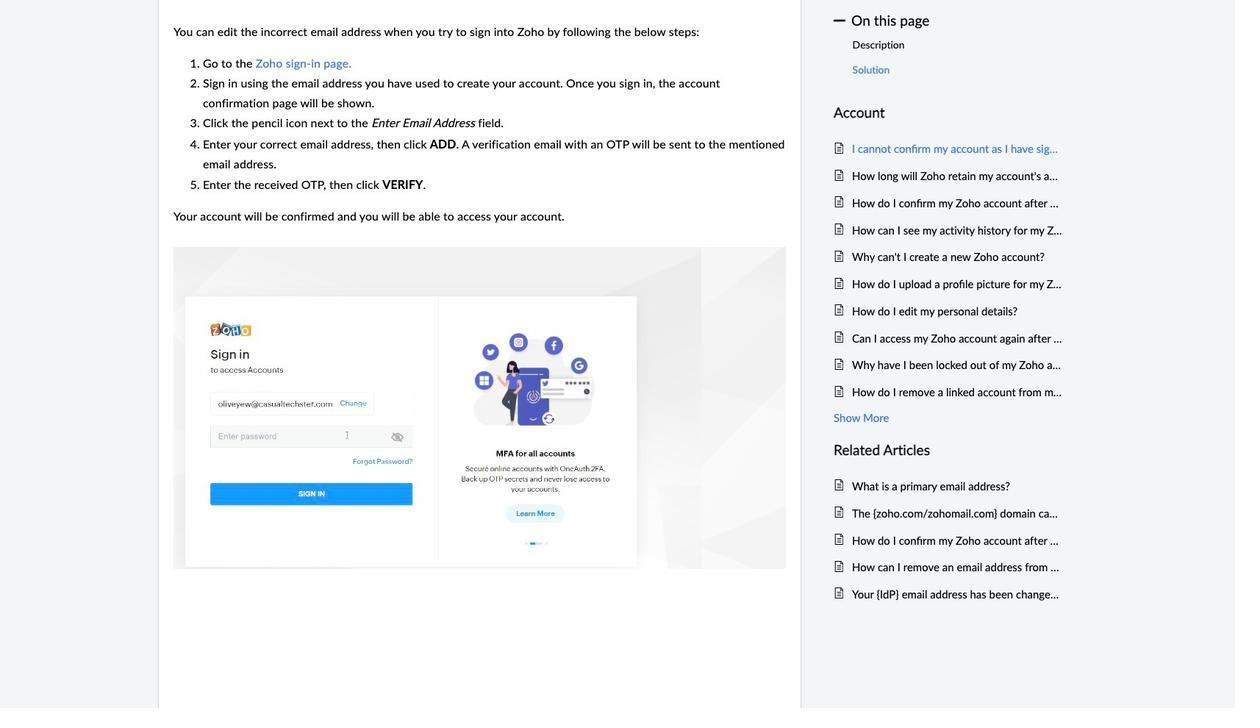 Task type: describe. For each thing, give the bounding box(es) containing it.
2 heading from the top
[[834, 439, 1063, 462]]

a gif showing how to edit the email address that is registered incorrectly. image
[[174, 247, 786, 569]]

1 heading from the top
[[834, 102, 1063, 124]]



Task type: vqa. For each thing, say whether or not it's contained in the screenshot.
the top heading
yes



Task type: locate. For each thing, give the bounding box(es) containing it.
0 vertical spatial heading
[[834, 102, 1063, 124]]

1 vertical spatial heading
[[834, 439, 1063, 462]]

heading
[[834, 102, 1063, 124], [834, 439, 1063, 462]]



